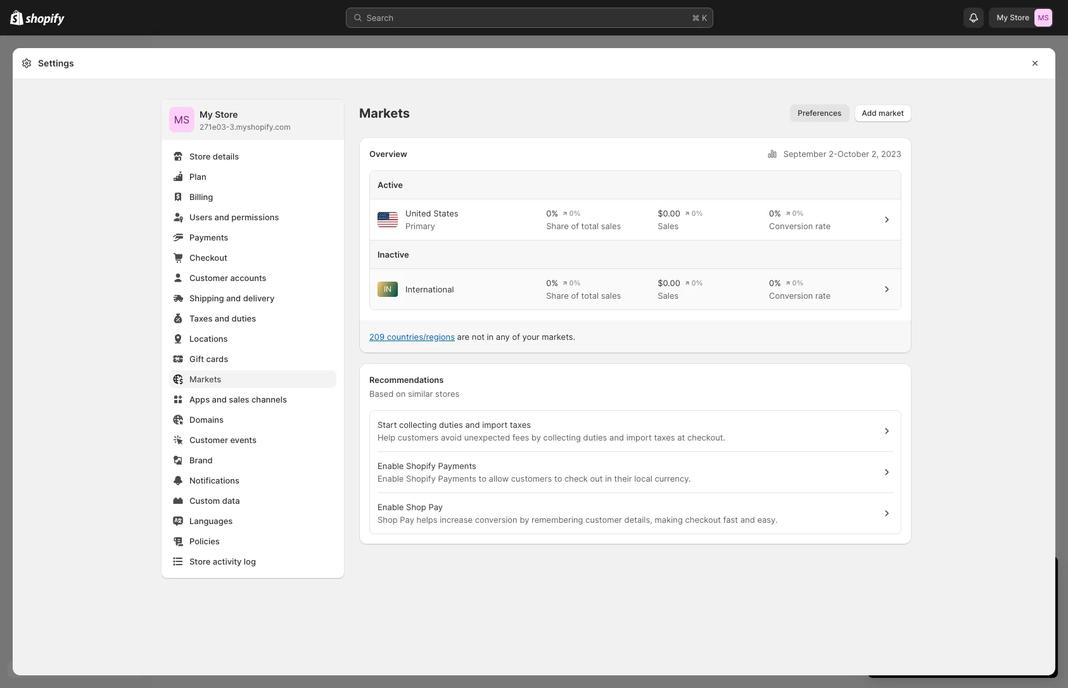 Task type: describe. For each thing, give the bounding box(es) containing it.
in
[[384, 285, 392, 294]]

custom data link
[[169, 492, 337, 510]]

start
[[378, 420, 397, 430]]

and right apps
[[212, 395, 227, 405]]

fees
[[513, 433, 529, 443]]

change in share of total sales image
[[563, 278, 581, 288]]

ms button
[[169, 107, 195, 132]]

policies link
[[169, 533, 337, 551]]

0% for change in share of total sales icon
[[546, 278, 558, 288]]

$0.00 for inactive
[[658, 278, 681, 288]]

overview
[[369, 149, 407, 159]]

customer accounts link
[[169, 269, 337, 287]]

1 horizontal spatial markets
[[359, 106, 410, 121]]

international
[[406, 285, 454, 295]]

2 vertical spatial of
[[512, 332, 520, 342]]

primary
[[406, 221, 435, 231]]

of for inactive
[[571, 291, 579, 301]]

billing
[[189, 192, 213, 202]]

shop settings menu element
[[162, 99, 344, 579]]

recommendations based on similar stores
[[369, 375, 460, 399]]

and right taxes
[[215, 314, 230, 324]]

of for active
[[571, 221, 579, 231]]

change in conversion rate image for inactive
[[786, 278, 804, 288]]

1 vertical spatial import
[[627, 433, 652, 443]]

markets link
[[169, 371, 337, 388]]

change in sales image for inactive
[[686, 278, 703, 288]]

0% for change in share of total sales image at the top of page
[[546, 209, 558, 219]]

shipping and delivery
[[189, 293, 275, 304]]

allow
[[489, 474, 509, 484]]

my store image inside shop settings menu element
[[169, 107, 195, 132]]

add market button
[[855, 105, 912, 122]]

markets inside shop settings menu element
[[189, 375, 221, 385]]

channels
[[252, 395, 287, 405]]

helps
[[417, 515, 438, 525]]

locations
[[189, 334, 228, 344]]

checkout
[[685, 515, 721, 525]]

not
[[472, 332, 485, 342]]

details,
[[625, 515, 653, 525]]

fast
[[724, 515, 738, 525]]

and right users at the left top
[[215, 212, 229, 222]]

states
[[434, 209, 459, 219]]

brand link
[[169, 452, 337, 470]]

sales for active
[[658, 221, 679, 231]]

market
[[879, 108, 904, 118]]

2 vertical spatial payments
[[438, 474, 476, 484]]

store details link
[[169, 148, 337, 165]]

k
[[702, 13, 708, 23]]

and up unexpected
[[465, 420, 480, 430]]

any
[[496, 332, 510, 342]]

checkout
[[189, 253, 227, 263]]

locations link
[[169, 330, 337, 348]]

your
[[523, 332, 540, 342]]

2,
[[872, 149, 879, 159]]

total for active
[[581, 221, 599, 231]]

store activity log link
[[169, 553, 337, 571]]

search
[[367, 13, 394, 23]]

enable for enable shopify payments enable shopify payments to allow customers to check out in their local currency.
[[378, 461, 404, 472]]

countries/regions
[[387, 332, 455, 342]]

customer
[[586, 515, 622, 525]]

0% for change in conversion rate image related to inactive
[[769, 278, 781, 288]]

enable shopify payments enable shopify payments to allow customers to check out in their local currency.
[[378, 461, 691, 484]]

languages link
[[169, 513, 337, 530]]

209 countries/regions are not in any of your markets.
[[369, 332, 576, 342]]

increase
[[440, 515, 473, 525]]

conversion for inactive
[[769, 291, 813, 301]]

customer accounts
[[189, 273, 267, 283]]

209 countries/regions link
[[369, 332, 455, 342]]

accounts
[[230, 273, 267, 283]]

september 2-october 2, 2023
[[784, 149, 902, 159]]

store details
[[189, 151, 239, 162]]

in inside enable shopify payments enable shopify payments to allow customers to check out in their local currency.
[[605, 474, 612, 484]]

check
[[565, 474, 588, 484]]

markets.
[[542, 332, 576, 342]]

domains link
[[169, 411, 337, 429]]

271e03-
[[200, 122, 230, 132]]

store inside my store 271e03-3.myshopify.com
[[215, 109, 238, 120]]

start collecting duties and import taxes help customers avoid unexpected fees by collecting duties and import taxes at checkout.
[[378, 420, 726, 443]]

taxes and duties
[[189, 314, 256, 324]]

inactive
[[378, 250, 409, 260]]

1 vertical spatial payments
[[438, 461, 476, 472]]

add
[[862, 108, 877, 118]]

easy.
[[758, 515, 778, 525]]

customer events link
[[169, 432, 337, 449]]

2 enable from the top
[[378, 474, 404, 484]]

delivery
[[243, 293, 275, 304]]

customer events
[[189, 435, 257, 446]]

sales inside shop settings menu element
[[229, 395, 249, 405]]

gift cards link
[[169, 350, 337, 368]]

my store 271e03-3.myshopify.com
[[200, 109, 291, 132]]

change in conversion rate image for active
[[786, 209, 804, 219]]

duties for collecting
[[439, 420, 463, 430]]

shipping and delivery link
[[169, 290, 337, 307]]

my store
[[997, 13, 1030, 22]]

out
[[590, 474, 603, 484]]

1 vertical spatial taxes
[[654, 433, 675, 443]]

0 vertical spatial shop
[[406, 503, 426, 513]]

duties for and
[[232, 314, 256, 324]]

september
[[784, 149, 827, 159]]

activity
[[213, 557, 242, 567]]

and inside enable shop pay shop pay helps increase conversion by remembering customer details, making checkout fast and easy.
[[741, 515, 755, 525]]

cards
[[206, 354, 228, 364]]

0 horizontal spatial shopify image
[[10, 10, 24, 25]]

store activity log
[[189, 557, 256, 567]]

change in share of total sales image
[[563, 209, 581, 219]]

share of total sales for inactive
[[546, 291, 621, 301]]

permissions
[[232, 212, 279, 222]]

gift
[[189, 354, 204, 364]]

by inside enable shop pay shop pay helps increase conversion by remembering customer details, making checkout fast and easy.
[[520, 515, 529, 525]]

my for my store 271e03-3.myshopify.com
[[200, 109, 213, 120]]

customers inside start collecting duties and import taxes help customers avoid unexpected fees by collecting duties and import taxes at checkout.
[[398, 433, 439, 443]]

2-
[[829, 149, 838, 159]]

0 vertical spatial in
[[487, 332, 494, 342]]

enable for enable shop pay shop pay helps increase conversion by remembering customer details, making checkout fast and easy.
[[378, 503, 404, 513]]

unexpected
[[464, 433, 510, 443]]

recommendations
[[369, 375, 444, 385]]

0 horizontal spatial taxes
[[510, 420, 531, 430]]

sales for inactive
[[601, 291, 621, 301]]

customers inside enable shopify payments enable shopify payments to allow customers to check out in their local currency.
[[511, 474, 552, 484]]

1 horizontal spatial pay
[[429, 503, 443, 513]]



Task type: locate. For each thing, give the bounding box(es) containing it.
payments down avoid
[[438, 461, 476, 472]]

my inside my store 271e03-3.myshopify.com
[[200, 109, 213, 120]]

1 vertical spatial sales
[[601, 291, 621, 301]]

1 to from the left
[[479, 474, 487, 484]]

markets up overview at the left of page
[[359, 106, 410, 121]]

shop up helps
[[406, 503, 426, 513]]

0 horizontal spatial markets
[[189, 375, 221, 385]]

0 horizontal spatial shop
[[378, 515, 398, 525]]

0 vertical spatial taxes
[[510, 420, 531, 430]]

2 vertical spatial enable
[[378, 503, 404, 513]]

2 $0.00 from the top
[[658, 278, 681, 288]]

customers right the help
[[398, 433, 439, 443]]

0 vertical spatial duties
[[232, 314, 256, 324]]

and right fast
[[741, 515, 755, 525]]

payments link
[[169, 229, 337, 247]]

0%
[[546, 209, 558, 219], [769, 209, 781, 219], [546, 278, 558, 288], [769, 278, 781, 288]]

0 vertical spatial payments
[[189, 233, 228, 243]]

$0.00
[[658, 209, 681, 219], [658, 278, 681, 288]]

0 vertical spatial shopify
[[406, 461, 436, 472]]

by right the conversion
[[520, 515, 529, 525]]

payments inside shop settings menu element
[[189, 233, 228, 243]]

share for inactive
[[546, 291, 569, 301]]

my store image left 271e03-
[[169, 107, 195, 132]]

0 horizontal spatial collecting
[[399, 420, 437, 430]]

taxes
[[189, 314, 213, 324]]

0 vertical spatial rate
[[816, 221, 831, 231]]

1 vertical spatial shopify
[[406, 474, 436, 484]]

in right not
[[487, 332, 494, 342]]

2 vertical spatial sales
[[229, 395, 249, 405]]

settings dialog
[[13, 48, 1056, 676]]

pay left helps
[[400, 515, 414, 525]]

2 change in conversion rate image from the top
[[786, 278, 804, 288]]

by
[[532, 433, 541, 443], [520, 515, 529, 525]]

1 vertical spatial change in sales image
[[686, 278, 703, 288]]

1 horizontal spatial shop
[[406, 503, 426, 513]]

1 vertical spatial markets
[[189, 375, 221, 385]]

add market
[[862, 108, 904, 118]]

1 vertical spatial rate
[[816, 291, 831, 301]]

customer down domains
[[189, 435, 228, 446]]

users and permissions
[[189, 212, 279, 222]]

taxes
[[510, 420, 531, 430], [654, 433, 675, 443]]

3 days left in your trial element
[[868, 590, 1058, 679]]

1 vertical spatial duties
[[439, 420, 463, 430]]

help
[[378, 433, 396, 443]]

1 vertical spatial by
[[520, 515, 529, 525]]

conversion rate for inactive
[[769, 291, 831, 301]]

plan link
[[169, 168, 337, 186]]

1 horizontal spatial collecting
[[544, 433, 581, 443]]

customer
[[189, 273, 228, 283], [189, 435, 228, 446]]

languages
[[189, 517, 233, 527]]

checkout.
[[688, 433, 726, 443]]

0 vertical spatial my store image
[[1035, 9, 1053, 27]]

2 customer from the top
[[189, 435, 228, 446]]

checkout link
[[169, 249, 337, 267]]

change in sales image
[[686, 209, 703, 219], [686, 278, 703, 288]]

custom
[[189, 496, 220, 506]]

pay up helps
[[429, 503, 443, 513]]

taxes left at
[[654, 433, 675, 443]]

1 vertical spatial conversion
[[769, 291, 813, 301]]

custom data
[[189, 496, 240, 506]]

united
[[406, 209, 431, 219]]

1 share of total sales from the top
[[546, 221, 621, 231]]

and inside 'link'
[[226, 293, 241, 304]]

0 vertical spatial collecting
[[399, 420, 437, 430]]

preferences link
[[791, 105, 850, 122]]

shop
[[406, 503, 426, 513], [378, 515, 398, 525]]

avoid
[[441, 433, 462, 443]]

0 vertical spatial my
[[997, 13, 1008, 22]]

0 vertical spatial customer
[[189, 273, 228, 283]]

conversion
[[475, 515, 518, 525]]

duties down shipping and delivery 'link'
[[232, 314, 256, 324]]

0 vertical spatial customers
[[398, 433, 439, 443]]

customers right the allow
[[511, 474, 552, 484]]

duties up out
[[583, 433, 607, 443]]

duties
[[232, 314, 256, 324], [439, 420, 463, 430], [583, 433, 607, 443]]

0 vertical spatial enable
[[378, 461, 404, 472]]

1 conversion from the top
[[769, 221, 813, 231]]

my store image
[[1035, 9, 1053, 27], [169, 107, 195, 132]]

0 vertical spatial conversion rate
[[769, 221, 831, 231]]

1 $0.00 from the top
[[658, 209, 681, 219]]

0 vertical spatial markets
[[359, 106, 410, 121]]

share down change in share of total sales icon
[[546, 291, 569, 301]]

1 vertical spatial share
[[546, 291, 569, 301]]

1 horizontal spatial my store image
[[1035, 9, 1053, 27]]

1 horizontal spatial duties
[[439, 420, 463, 430]]

duties inside taxes and duties link
[[232, 314, 256, 324]]

preferences
[[798, 108, 842, 118]]

rate for inactive
[[816, 291, 831, 301]]

0 vertical spatial sales
[[601, 221, 621, 231]]

0 horizontal spatial by
[[520, 515, 529, 525]]

1 horizontal spatial shopify image
[[25, 13, 65, 26]]

active
[[378, 180, 403, 190]]

gift cards
[[189, 354, 228, 364]]

1 enable from the top
[[378, 461, 404, 472]]

1 horizontal spatial my
[[997, 13, 1008, 22]]

share of total sales down change in share of total sales image at the top of page
[[546, 221, 621, 231]]

to left check
[[555, 474, 562, 484]]

users
[[189, 212, 212, 222]]

collecting right start
[[399, 420, 437, 430]]

conversion rate for active
[[769, 221, 831, 231]]

enable inside enable shop pay shop pay helps increase conversion by remembering customer details, making checkout fast and easy.
[[378, 503, 404, 513]]

1 vertical spatial share of total sales
[[546, 291, 621, 301]]

0 horizontal spatial my store image
[[169, 107, 195, 132]]

0 horizontal spatial to
[[479, 474, 487, 484]]

conversion
[[769, 221, 813, 231], [769, 291, 813, 301]]

taxes up fees
[[510, 420, 531, 430]]

share of total sales
[[546, 221, 621, 231], [546, 291, 621, 301]]

2 horizontal spatial duties
[[583, 433, 607, 443]]

import up unexpected
[[482, 420, 508, 430]]

of right any
[[512, 332, 520, 342]]

0 vertical spatial pay
[[429, 503, 443, 513]]

2 to from the left
[[555, 474, 562, 484]]

by inside start collecting duties and import taxes help customers avoid unexpected fees by collecting duties and import taxes at checkout.
[[532, 433, 541, 443]]

store
[[1010, 13, 1030, 22], [215, 109, 238, 120], [189, 151, 211, 162], [189, 557, 211, 567]]

my for my store
[[997, 13, 1008, 22]]

on
[[396, 389, 406, 399]]

payments up 'increase'
[[438, 474, 476, 484]]

shopify image
[[10, 10, 24, 25], [25, 13, 65, 26]]

pay
[[429, 503, 443, 513], [400, 515, 414, 525]]

1 vertical spatial my store image
[[169, 107, 195, 132]]

2 total from the top
[[581, 291, 599, 301]]

1 vertical spatial enable
[[378, 474, 404, 484]]

total
[[581, 221, 599, 231], [581, 291, 599, 301]]

sales
[[601, 221, 621, 231], [601, 291, 621, 301], [229, 395, 249, 405]]

1 vertical spatial collecting
[[544, 433, 581, 443]]

1 vertical spatial $0.00
[[658, 278, 681, 288]]

total for inactive
[[581, 291, 599, 301]]

0 vertical spatial conversion
[[769, 221, 813, 231]]

$0.00 for active
[[658, 209, 681, 219]]

1 change in conversion rate image from the top
[[786, 209, 804, 219]]

2 rate from the top
[[816, 291, 831, 301]]

1 horizontal spatial in
[[605, 474, 612, 484]]

1 vertical spatial total
[[581, 291, 599, 301]]

0 horizontal spatial import
[[482, 420, 508, 430]]

apps and sales channels
[[189, 395, 287, 405]]

209
[[369, 332, 385, 342]]

0 vertical spatial by
[[532, 433, 541, 443]]

and down customer accounts
[[226, 293, 241, 304]]

in right out
[[605, 474, 612, 484]]

1 vertical spatial customers
[[511, 474, 552, 484]]

0 horizontal spatial pay
[[400, 515, 414, 525]]

share of total sales down change in share of total sales icon
[[546, 291, 621, 301]]

of
[[571, 221, 579, 231], [571, 291, 579, 301], [512, 332, 520, 342]]

remembering
[[532, 515, 583, 525]]

change in conversion rate image
[[786, 209, 804, 219], [786, 278, 804, 288]]

markets
[[359, 106, 410, 121], [189, 375, 221, 385]]

2023
[[881, 149, 902, 159]]

local
[[635, 474, 653, 484]]

1 shopify from the top
[[406, 461, 436, 472]]

change in sales image for active
[[686, 209, 703, 219]]

of down change in share of total sales image at the top of page
[[571, 221, 579, 231]]

1 conversion rate from the top
[[769, 221, 831, 231]]

share down change in share of total sales image at the top of page
[[546, 221, 569, 231]]

1 sales from the top
[[658, 221, 679, 231]]

import up the local
[[627, 433, 652, 443]]

shipping
[[189, 293, 224, 304]]

2 share of total sales from the top
[[546, 291, 621, 301]]

1 vertical spatial in
[[605, 474, 612, 484]]

1 vertical spatial of
[[571, 291, 579, 301]]

sales for inactive
[[658, 291, 679, 301]]

by right fees
[[532, 433, 541, 443]]

log
[[244, 557, 256, 567]]

2 conversion rate from the top
[[769, 291, 831, 301]]

0 vertical spatial sales
[[658, 221, 679, 231]]

2 vertical spatial duties
[[583, 433, 607, 443]]

1 horizontal spatial by
[[532, 433, 541, 443]]

their
[[614, 474, 632, 484]]

0 vertical spatial $0.00
[[658, 209, 681, 219]]

2 change in sales image from the top
[[686, 278, 703, 288]]

united states primary
[[406, 209, 459, 231]]

share for active
[[546, 221, 569, 231]]

1 total from the top
[[581, 221, 599, 231]]

sales for active
[[601, 221, 621, 231]]

policies
[[189, 537, 220, 547]]

⌘ k
[[692, 13, 708, 23]]

collecting
[[399, 420, 437, 430], [544, 433, 581, 443]]

1 share from the top
[[546, 221, 569, 231]]

1 vertical spatial change in conversion rate image
[[786, 278, 804, 288]]

customer for customer events
[[189, 435, 228, 446]]

customer down checkout
[[189, 273, 228, 283]]

brand
[[189, 456, 213, 466]]

0% for active change in conversion rate image
[[769, 209, 781, 219]]

0 vertical spatial import
[[482, 420, 508, 430]]

1 change in sales image from the top
[[686, 209, 703, 219]]

notifications
[[189, 476, 240, 486]]

2 sales from the top
[[658, 291, 679, 301]]

2 conversion from the top
[[769, 291, 813, 301]]

3 enable from the top
[[378, 503, 404, 513]]

1 vertical spatial customer
[[189, 435, 228, 446]]

my store image right my store
[[1035, 9, 1053, 27]]

1 vertical spatial sales
[[658, 291, 679, 301]]

settings
[[38, 58, 74, 68]]

of down change in share of total sales icon
[[571, 291, 579, 301]]

1 vertical spatial pay
[[400, 515, 414, 525]]

enable shop pay shop pay helps increase conversion by remembering customer details, making checkout fast and easy.
[[378, 503, 778, 525]]

users and permissions link
[[169, 209, 337, 226]]

1 horizontal spatial import
[[627, 433, 652, 443]]

and up their
[[610, 433, 624, 443]]

events
[[230, 435, 257, 446]]

1 vertical spatial conversion rate
[[769, 291, 831, 301]]

1 horizontal spatial taxes
[[654, 433, 675, 443]]

1 rate from the top
[[816, 221, 831, 231]]

1 horizontal spatial to
[[555, 474, 562, 484]]

rate for active
[[816, 221, 831, 231]]

2 share from the top
[[546, 291, 569, 301]]

1 horizontal spatial customers
[[511, 474, 552, 484]]

0 vertical spatial change in conversion rate image
[[786, 209, 804, 219]]

0 vertical spatial total
[[581, 221, 599, 231]]

customers
[[398, 433, 439, 443], [511, 474, 552, 484]]

2 shopify from the top
[[406, 474, 436, 484]]

0 horizontal spatial my
[[200, 109, 213, 120]]

data
[[222, 496, 240, 506]]

conversion for active
[[769, 221, 813, 231]]

collecting right fees
[[544, 433, 581, 443]]

similar
[[408, 389, 433, 399]]

markets down gift cards
[[189, 375, 221, 385]]

0 vertical spatial share
[[546, 221, 569, 231]]

1 vertical spatial shop
[[378, 515, 398, 525]]

dialog
[[1061, 48, 1069, 676]]

domains
[[189, 415, 224, 425]]

0 vertical spatial share of total sales
[[546, 221, 621, 231]]

to left the allow
[[479, 474, 487, 484]]

3.myshopify.com
[[230, 122, 291, 132]]

1 vertical spatial my
[[200, 109, 213, 120]]

customer for customer accounts
[[189, 273, 228, 283]]

1 customer from the top
[[189, 273, 228, 283]]

stores
[[435, 389, 460, 399]]

0 horizontal spatial customers
[[398, 433, 439, 443]]

shop left helps
[[378, 515, 398, 525]]

enable
[[378, 461, 404, 472], [378, 474, 404, 484], [378, 503, 404, 513]]

0 vertical spatial of
[[571, 221, 579, 231]]

apps and sales channels link
[[169, 391, 337, 409]]

0 horizontal spatial in
[[487, 332, 494, 342]]

payments up checkout
[[189, 233, 228, 243]]

conversion rate
[[769, 221, 831, 231], [769, 291, 831, 301]]

billing link
[[169, 188, 337, 206]]

shopify
[[406, 461, 436, 472], [406, 474, 436, 484]]

share of total sales for active
[[546, 221, 621, 231]]

are
[[457, 332, 470, 342]]

0 vertical spatial change in sales image
[[686, 209, 703, 219]]

duties up avoid
[[439, 420, 463, 430]]

at
[[678, 433, 685, 443]]

apps
[[189, 395, 210, 405]]

0 horizontal spatial duties
[[232, 314, 256, 324]]



Task type: vqa. For each thing, say whether or not it's contained in the screenshot.


